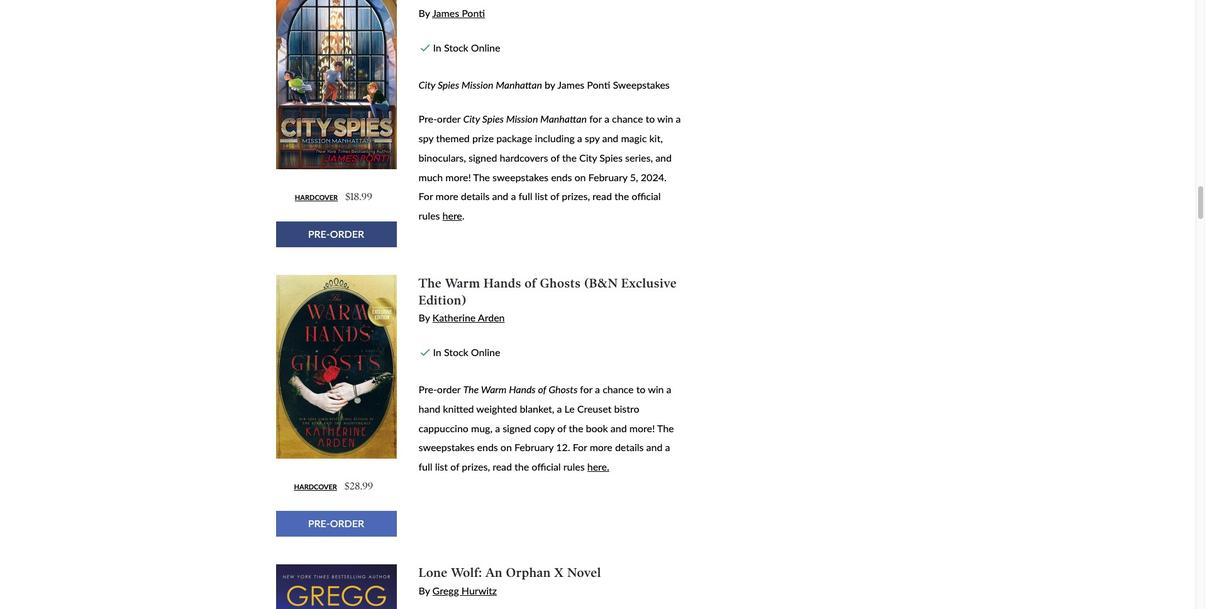 Task type: locate. For each thing, give the bounding box(es) containing it.
edition)
[[419, 292, 467, 308]]

1 vertical spatial by
[[419, 312, 430, 324]]

pre- up themed
[[419, 113, 437, 125]]

1 vertical spatial ponti
[[587, 79, 611, 90]]

1 spy from the left
[[419, 132, 434, 144]]

prizes, down including
[[562, 190, 590, 202]]

1 horizontal spatial details
[[615, 441, 644, 453]]

katherine arden link
[[433, 312, 505, 324]]

full down hardcovers
[[519, 190, 533, 202]]

0 vertical spatial stock
[[444, 41, 469, 53]]

full
[[519, 190, 533, 202], [419, 461, 433, 473]]

0 horizontal spatial more!
[[446, 171, 471, 183]]

0 horizontal spatial list
[[435, 461, 448, 473]]

1 vertical spatial stock
[[444, 346, 469, 358]]

signed inside "for a chance to win a hand knitted weighted blanket, a le creuset bistro cappuccino mug, a signed copy of the book and more! the sweepstakes ends on february 12. for more details and a full list of prizes, read the official rules"
[[503, 422, 531, 434]]

orphan
[[506, 565, 551, 580]]

rules left here 'link'
[[419, 210, 440, 222]]

0 horizontal spatial spy
[[419, 132, 434, 144]]

0 vertical spatial signed
[[469, 152, 497, 164]]

chance inside "for a chance to win a hand knitted weighted blanket, a le creuset bistro cappuccino mug, a signed copy of the book and more! the sweepstakes ends on february 12. for more details and a full list of prizes, read the official rules"
[[603, 383, 634, 395]]

0 vertical spatial more
[[436, 190, 459, 202]]

0 horizontal spatial for
[[419, 190, 433, 202]]

1 vertical spatial in
[[433, 346, 442, 358]]

prizes,
[[562, 190, 590, 202], [462, 461, 490, 473]]

0 horizontal spatial spies
[[438, 79, 459, 90]]

1 vertical spatial for
[[573, 441, 587, 453]]

spies up prize
[[483, 113, 504, 125]]

1 pre- from the top
[[419, 113, 437, 125]]

0 vertical spatial online
[[471, 41, 501, 53]]

details up .
[[461, 190, 490, 202]]

0 vertical spatial in
[[433, 41, 442, 53]]

details down the "bistro"
[[615, 441, 644, 453]]

rules down 12.
[[564, 461, 585, 473]]

1 vertical spatial sweepstakes
[[419, 441, 475, 453]]

2 vertical spatial city
[[580, 152, 597, 164]]

official down 2024. on the top right of page
[[632, 190, 661, 202]]

to
[[646, 113, 655, 125], [637, 383, 646, 395]]

order for $28.99
[[330, 517, 364, 529]]

more! inside for a chance to win a spy themed prize package including a spy and magic kit, binoculars, signed hardcovers of the city spies series, and much more! the sweepstakes ends on february 5, 2024. for more details and a full list of prizes, read the official rules
[[446, 171, 471, 183]]

to for bistro
[[637, 383, 646, 395]]

1 vertical spatial list
[[435, 461, 448, 473]]

hurwitz
[[462, 584, 497, 596]]

the down including
[[562, 152, 577, 164]]

0 horizontal spatial read
[[493, 461, 512, 473]]

list down hardcovers
[[535, 190, 548, 202]]

katherine
[[433, 312, 476, 324]]

0 horizontal spatial official
[[532, 461, 561, 473]]

signed
[[469, 152, 497, 164], [503, 422, 531, 434]]

0 vertical spatial win
[[658, 113, 674, 125]]

0 vertical spatial manhattan
[[496, 79, 542, 90]]

more inside for a chance to win a spy themed prize package including a spy and magic kit, binoculars, signed hardcovers of the city spies series, and much more! the sweepstakes ends on february 5, 2024. for more details and a full list of prizes, read the official rules
[[436, 190, 459, 202]]

prizes, inside "for a chance to win a hand knitted weighted blanket, a le creuset bistro cappuccino mug, a signed copy of the book and more! the sweepstakes ends on february 12. for more details and a full list of prizes, read the official rules"
[[462, 461, 490, 473]]

in stock online down katherine arden link
[[433, 346, 501, 358]]

2 spy from the left
[[585, 132, 600, 144]]

bistro
[[614, 403, 640, 415]]

2 order from the top
[[437, 383, 461, 395]]

1 vertical spatial order
[[330, 517, 364, 529]]

2 pre- from the top
[[419, 383, 437, 395]]

pre-order down $28.99
[[308, 517, 364, 529]]

1 horizontal spatial official
[[632, 190, 661, 202]]

1 vertical spatial ends
[[477, 441, 498, 453]]

official
[[632, 190, 661, 202], [532, 461, 561, 473]]

win inside "for a chance to win a hand knitted weighted blanket, a le creuset bistro cappuccino mug, a signed copy of the book and more! the sweepstakes ends on february 12. for more details and a full list of prizes, read the official rules"
[[648, 383, 664, 395]]

0 vertical spatial for
[[419, 190, 433, 202]]

1 horizontal spatial more
[[590, 441, 613, 453]]

1 horizontal spatial warm
[[481, 383, 507, 395]]

2 horizontal spatial city
[[580, 152, 597, 164]]

pre-order button for $28.99
[[276, 511, 397, 537]]

x
[[555, 565, 564, 580]]

spy up binoculars,
[[419, 132, 434, 144]]

win inside for a chance to win a spy themed prize package including a spy and magic kit, binoculars, signed hardcovers of the city spies series, and much more! the sweepstakes ends on february 5, 2024. for more details and a full list of prizes, read the official rules
[[658, 113, 674, 125]]

more! down binoculars,
[[446, 171, 471, 183]]

signed for the
[[469, 152, 497, 164]]

in down katherine
[[433, 346, 442, 358]]

1 pre- from the top
[[308, 228, 330, 240]]

1 horizontal spatial read
[[593, 190, 612, 202]]

2 in from the top
[[433, 346, 442, 358]]

by down edition)
[[419, 312, 430, 324]]

much
[[419, 171, 443, 183]]

sweepstakes down cappuccino
[[419, 441, 475, 453]]

a
[[605, 113, 610, 125], [676, 113, 681, 125], [578, 132, 583, 144], [511, 190, 516, 202], [595, 383, 600, 395], [667, 383, 672, 395], [557, 403, 562, 415], [495, 422, 500, 434], [665, 441, 670, 453]]

0 horizontal spatial sweepstakes
[[419, 441, 475, 453]]

0 horizontal spatial on
[[501, 441, 512, 453]]

1 horizontal spatial rules
[[564, 461, 585, 473]]

1 horizontal spatial ponti
[[587, 79, 611, 90]]

more
[[436, 190, 459, 202], [590, 441, 613, 453]]

novel
[[568, 565, 602, 580]]

0 vertical spatial february
[[589, 171, 628, 183]]

to inside for a chance to win a spy themed prize package including a spy and magic kit, binoculars, signed hardcovers of the city spies series, and much more! the sweepstakes ends on february 5, 2024. for more details and a full list of prizes, read the official rules
[[646, 113, 655, 125]]

hands up blanket,
[[509, 383, 536, 395]]

1 by from the top
[[419, 7, 430, 19]]

spies left series,
[[600, 152, 623, 164]]

win
[[658, 113, 674, 125], [648, 383, 664, 395]]

warm
[[445, 276, 481, 291], [481, 383, 507, 395]]

0 vertical spatial pre-
[[419, 113, 437, 125]]

order for city
[[437, 113, 461, 125]]

pre- up hand
[[419, 383, 437, 395]]

in stock online
[[433, 41, 501, 53], [433, 346, 501, 358]]

2 pre-order from the top
[[308, 517, 364, 529]]

pre- for pre-order the warm hands of ghosts
[[419, 383, 437, 395]]

for down much at top
[[419, 190, 433, 202]]

february
[[589, 171, 628, 183], [515, 441, 554, 453]]

details
[[461, 190, 490, 202], [615, 441, 644, 453]]

1 vertical spatial pre-order button
[[276, 511, 397, 537]]

1 vertical spatial more!
[[630, 422, 655, 434]]

for inside "for a chance to win a hand knitted weighted blanket, a le creuset bistro cappuccino mug, a signed copy of the book and more! the sweepstakes ends on february 12. for more details and a full list of prizes, read the official rules"
[[573, 441, 587, 453]]

1 order from the top
[[330, 228, 364, 240]]

0 vertical spatial rules
[[419, 210, 440, 222]]

the down blanket,
[[515, 461, 529, 473]]

warm up weighted
[[481, 383, 507, 395]]

0 vertical spatial prizes,
[[562, 190, 590, 202]]

more! inside "for a chance to win a hand knitted weighted blanket, a le creuset bistro cappuccino mug, a signed copy of the book and more! the sweepstakes ends on february 12. for more details and a full list of prizes, read the official rules"
[[630, 422, 655, 434]]

lone wolf: an orphan x novel link
[[419, 565, 602, 580]]

0 horizontal spatial signed
[[469, 152, 497, 164]]

ends down mug,
[[477, 441, 498, 453]]

0 vertical spatial pre-order button
[[276, 222, 397, 247]]

1 vertical spatial city
[[463, 113, 480, 125]]

1 vertical spatial february
[[515, 441, 554, 453]]

city inside for a chance to win a spy themed prize package including a spy and magic kit, binoculars, signed hardcovers of the city spies series, and much more! the sweepstakes ends on february 5, 2024. for more details and a full list of prizes, read the official rules
[[580, 152, 597, 164]]

more!
[[446, 171, 471, 183], [630, 422, 655, 434]]

order down $28.99
[[330, 517, 364, 529]]

james
[[432, 7, 459, 19], [558, 79, 585, 90]]

1 horizontal spatial sweepstakes
[[493, 171, 549, 183]]

ghosts
[[540, 276, 581, 291], [549, 383, 578, 395]]

on down including
[[575, 171, 586, 183]]

1 horizontal spatial list
[[535, 190, 548, 202]]

0 vertical spatial by
[[419, 7, 430, 19]]

to for and
[[646, 113, 655, 125]]

february left 5,
[[589, 171, 628, 183]]

0 horizontal spatial full
[[419, 461, 433, 473]]

blanket,
[[520, 403, 555, 415]]

1 vertical spatial james
[[558, 79, 585, 90]]

stock down katherine
[[444, 346, 469, 358]]

0 vertical spatial full
[[519, 190, 533, 202]]

ghosts left (b&n
[[540, 276, 581, 291]]

1 vertical spatial read
[[493, 461, 512, 473]]

0 vertical spatial to
[[646, 113, 655, 125]]

ends inside "for a chance to win a hand knitted weighted blanket, a le creuset bistro cappuccino mug, a signed copy of the book and more! the sweepstakes ends on february 12. for more details and a full list of prizes, read the official rules"
[[477, 441, 498, 453]]

0 horizontal spatial warm
[[445, 276, 481, 291]]

mission up package
[[506, 113, 538, 125]]

the warm hands of ghosts (b&n exclusive edition) image
[[276, 275, 397, 459]]

gregg
[[433, 584, 459, 596]]

pre-order button down $28.99
[[276, 511, 397, 537]]

online
[[471, 41, 501, 53], [471, 346, 501, 358]]

order up the knitted
[[437, 383, 461, 395]]

1 vertical spatial warm
[[481, 383, 507, 395]]

by
[[419, 7, 430, 19], [419, 312, 430, 324], [419, 584, 430, 596]]

0 horizontal spatial february
[[515, 441, 554, 453]]

more up here 'link'
[[436, 190, 459, 202]]

manhattan
[[496, 79, 542, 90], [541, 113, 587, 125]]

signed left copy
[[503, 422, 531, 434]]

rules inside for a chance to win a spy themed prize package including a spy and magic kit, binoculars, signed hardcovers of the city spies series, and much more! the sweepstakes ends on february 5, 2024. for more details and a full list of prizes, read the official rules
[[419, 210, 440, 222]]

chance inside for a chance to win a spy themed prize package including a spy and magic kit, binoculars, signed hardcovers of the city spies series, and much more! the sweepstakes ends on february 5, 2024. for more details and a full list of prizes, read the official rules
[[612, 113, 643, 125]]

hands up the arden at bottom
[[484, 276, 522, 291]]

1 vertical spatial mission
[[506, 113, 538, 125]]

by james ponti
[[419, 7, 485, 19]]

0 vertical spatial pre-
[[308, 228, 330, 240]]

chance up magic
[[612, 113, 643, 125]]

online down the arden at bottom
[[471, 346, 501, 358]]

1 horizontal spatial february
[[589, 171, 628, 183]]

0 vertical spatial order
[[330, 228, 364, 240]]

sweepstakes inside for a chance to win a spy themed prize package including a spy and magic kit, binoculars, signed hardcovers of the city spies series, and much more! the sweepstakes ends on february 5, 2024. for more details and a full list of prizes, read the official rules
[[493, 171, 549, 183]]

lone
[[419, 565, 448, 580]]

wolf:
[[451, 565, 482, 580]]

official down 12.
[[532, 461, 561, 473]]

pre-order button
[[276, 222, 397, 247], [276, 511, 397, 537]]

ends down including
[[551, 171, 572, 183]]

for a chance to win a hand knitted weighted blanket, a le creuset bistro cappuccino mug, a signed copy of the book and more! the sweepstakes ends on february 12. for more details and a full list of prizes, read the official rules
[[419, 383, 674, 473]]

in
[[433, 41, 442, 53], [433, 346, 442, 358]]

chance up the "bistro"
[[603, 383, 634, 395]]

pre- for $28.99
[[308, 517, 330, 529]]

order
[[437, 113, 461, 125], [437, 383, 461, 395]]

the
[[562, 152, 577, 164], [615, 190, 629, 202], [569, 422, 584, 434], [515, 461, 529, 473]]

1 horizontal spatial full
[[519, 190, 533, 202]]

spy
[[419, 132, 434, 144], [585, 132, 600, 144]]

hardcover
[[295, 193, 338, 201], [294, 482, 337, 491]]

pre-
[[419, 113, 437, 125], [419, 383, 437, 395]]

february down copy
[[515, 441, 554, 453]]

mission
[[462, 79, 494, 90], [506, 113, 538, 125]]

of
[[551, 152, 560, 164], [551, 190, 560, 202], [525, 276, 537, 291], [538, 383, 547, 395], [558, 422, 566, 434], [451, 461, 460, 473]]

the down series,
[[615, 190, 629, 202]]

3 by from the top
[[419, 584, 430, 596]]

arden
[[478, 312, 505, 324]]

order
[[330, 228, 364, 240], [330, 517, 364, 529]]

2 online from the top
[[471, 346, 501, 358]]

for for city spies mission manhattan
[[590, 113, 602, 125]]

for
[[419, 190, 433, 202], [573, 441, 587, 453]]

2 by from the top
[[419, 312, 430, 324]]

ghosts up le
[[549, 383, 578, 395]]

pre- for pre-order city spies mission manhattan
[[419, 113, 437, 125]]

by down lone at bottom
[[419, 584, 430, 596]]

on down weighted
[[501, 441, 512, 453]]

an
[[486, 565, 503, 580]]

signed down prize
[[469, 152, 497, 164]]

0 vertical spatial for
[[590, 113, 602, 125]]

spy right including
[[585, 132, 600, 144]]

2 pre-order button from the top
[[276, 511, 397, 537]]

hands
[[484, 276, 522, 291], [509, 383, 536, 395]]

order down '$18.99'
[[330, 228, 364, 240]]

manhattan up including
[[541, 113, 587, 125]]

0 vertical spatial warm
[[445, 276, 481, 291]]

rules
[[419, 210, 440, 222], [564, 461, 585, 473]]

spies up themed
[[438, 79, 459, 90]]

read inside for a chance to win a spy themed prize package including a spy and magic kit, binoculars, signed hardcovers of the city spies series, and much more! the sweepstakes ends on february 5, 2024. for more details and a full list of prizes, read the official rules
[[593, 190, 612, 202]]

1 vertical spatial pre-
[[308, 517, 330, 529]]

2 in stock online from the top
[[433, 346, 501, 358]]

12.
[[556, 441, 570, 453]]

1 vertical spatial details
[[615, 441, 644, 453]]

prizes, inside for a chance to win a spy themed prize package including a spy and magic kit, binoculars, signed hardcovers of the city spies series, and much more! the sweepstakes ends on february 5, 2024. for more details and a full list of prizes, read the official rules
[[562, 190, 590, 202]]

1 vertical spatial hardcover
[[294, 482, 337, 491]]

pre-order down '$18.99'
[[308, 228, 364, 240]]

sweepstakes
[[493, 171, 549, 183], [419, 441, 475, 453]]

manhattan left "by"
[[496, 79, 542, 90]]

1 vertical spatial order
[[437, 383, 461, 395]]

pre-order
[[308, 228, 364, 240], [308, 517, 364, 529]]

1 vertical spatial full
[[419, 461, 433, 473]]

0 vertical spatial hardcover
[[295, 193, 338, 201]]

city spies mission manhattan by james ponti sweepstakes
[[419, 79, 670, 90]]

official inside for a chance to win a spy themed prize package including a spy and magic kit, binoculars, signed hardcovers of the city spies series, and much more! the sweepstakes ends on february 5, 2024. for more details and a full list of prizes, read the official rules
[[632, 190, 661, 202]]

sweepstakes
[[613, 79, 670, 90]]

hardcovers
[[500, 152, 548, 164]]

0 vertical spatial in stock online
[[433, 41, 501, 53]]

list inside "for a chance to win a hand knitted weighted blanket, a le creuset bistro cappuccino mug, a signed copy of the book and more! the sweepstakes ends on february 12. for more details and a full list of prizes, read the official rules"
[[435, 461, 448, 473]]

ponti
[[462, 7, 485, 19], [587, 79, 611, 90]]

1 vertical spatial rules
[[564, 461, 585, 473]]

1 order from the top
[[437, 113, 461, 125]]

hardcover left $28.99
[[294, 482, 337, 491]]

1 pre-order button from the top
[[276, 222, 397, 247]]

1 horizontal spatial for
[[573, 441, 587, 453]]

spies
[[438, 79, 459, 90], [483, 113, 504, 125], [600, 152, 623, 164]]

pre-
[[308, 228, 330, 240], [308, 517, 330, 529]]

for a chance to win a spy themed prize package including a spy and magic kit, binoculars, signed hardcovers of the city spies series, and much more! the sweepstakes ends on february 5, 2024. for more details and a full list of prizes, read the official rules
[[419, 113, 681, 222]]

in down by james ponti
[[433, 41, 442, 53]]

here
[[443, 210, 462, 222]]

and
[[602, 132, 619, 144], [656, 152, 672, 164], [492, 190, 509, 202], [611, 422, 627, 434], [647, 441, 663, 453]]

0 vertical spatial ghosts
[[540, 276, 581, 291]]

book
[[586, 422, 608, 434]]

hardcover left '$18.99'
[[295, 193, 338, 201]]

signed inside for a chance to win a spy themed prize package including a spy and magic kit, binoculars, signed hardcovers of the city spies series, and much more! the sweepstakes ends on february 5, 2024. for more details and a full list of prizes, read the official rules
[[469, 152, 497, 164]]

1 in from the top
[[433, 41, 442, 53]]

on
[[575, 171, 586, 183], [501, 441, 512, 453]]

mug,
[[471, 422, 493, 434]]

order for the
[[437, 383, 461, 395]]

2 order from the top
[[330, 517, 364, 529]]

order for $18.99
[[330, 228, 364, 240]]

series,
[[625, 152, 653, 164]]

february inside "for a chance to win a hand knitted weighted blanket, a le creuset bistro cappuccino mug, a signed copy of the book and more! the sweepstakes ends on february 12. for more details and a full list of prizes, read the official rules"
[[515, 441, 554, 453]]

more up here. link
[[590, 441, 613, 453]]

2024.
[[641, 171, 667, 183]]

hardcover for $18.99
[[295, 193, 338, 201]]

0 horizontal spatial prizes,
[[462, 461, 490, 473]]

0 vertical spatial hands
[[484, 276, 522, 291]]

sweepstakes down hardcovers
[[493, 171, 549, 183]]

prizes, down mug,
[[462, 461, 490, 473]]

0 horizontal spatial details
[[461, 190, 490, 202]]

1 vertical spatial more
[[590, 441, 613, 453]]

0 horizontal spatial rules
[[419, 210, 440, 222]]

0 vertical spatial chance
[[612, 113, 643, 125]]

mission up pre-order city spies mission manhattan
[[462, 79, 494, 90]]

1 vertical spatial spies
[[483, 113, 504, 125]]

list
[[535, 190, 548, 202], [435, 461, 448, 473]]

magic
[[621, 132, 647, 144]]

full down cappuccino
[[419, 461, 433, 473]]

1 vertical spatial to
[[637, 383, 646, 395]]

1 horizontal spatial spy
[[585, 132, 600, 144]]

lone wolf: an orphan x novel by gregg hurwitz
[[419, 565, 602, 596]]

order up themed
[[437, 113, 461, 125]]

on inside for a chance to win a spy themed prize package including a spy and magic kit, binoculars, signed hardcovers of the city spies series, and much more! the sweepstakes ends on february 5, 2024. for more details and a full list of prizes, read the official rules
[[575, 171, 586, 183]]

0 vertical spatial read
[[593, 190, 612, 202]]

stock down james ponti link
[[444, 41, 469, 53]]

1 pre-order from the top
[[308, 228, 364, 240]]

official inside "for a chance to win a hand knitted weighted blanket, a le creuset bistro cappuccino mug, a signed copy of the book and more! the sweepstakes ends on february 12. for more details and a full list of prizes, read the official rules"
[[532, 461, 561, 473]]

to inside "for a chance to win a hand knitted weighted blanket, a le creuset bistro cappuccino mug, a signed copy of the book and more! the sweepstakes ends on february 12. for more details and a full list of prizes, read the official rules"
[[637, 383, 646, 395]]

details inside for a chance to win a spy themed prize package including a spy and magic kit, binoculars, signed hardcovers of the city spies series, and much more! the sweepstakes ends on february 5, 2024. for more details and a full list of prizes, read the official rules
[[461, 190, 490, 202]]

more inside "for a chance to win a hand knitted weighted blanket, a le creuset bistro cappuccino mug, a signed copy of the book and more! the sweepstakes ends on february 12. for more details and a full list of prizes, read the official rules"
[[590, 441, 613, 453]]

0 vertical spatial order
[[437, 113, 461, 125]]

february inside for a chance to win a spy themed prize package including a spy and magic kit, binoculars, signed hardcovers of the city spies series, and much more! the sweepstakes ends on february 5, 2024. for more details and a full list of prizes, read the official rules
[[589, 171, 628, 183]]

to up the "bistro"
[[637, 383, 646, 395]]

1 vertical spatial prizes,
[[462, 461, 490, 473]]

more! down the "bistro"
[[630, 422, 655, 434]]

list down cappuccino
[[435, 461, 448, 473]]

0 vertical spatial sweepstakes
[[493, 171, 549, 183]]

1 horizontal spatial ends
[[551, 171, 572, 183]]

0 vertical spatial on
[[575, 171, 586, 183]]

online down james ponti link
[[471, 41, 501, 53]]

ends
[[551, 171, 572, 183], [477, 441, 498, 453]]

1 vertical spatial win
[[648, 383, 664, 395]]

pre-order button down '$18.99'
[[276, 222, 397, 247]]

for inside for a chance to win a spy themed prize package including a spy and magic kit, binoculars, signed hardcovers of the city spies series, and much more! the sweepstakes ends on february 5, 2024. for more details and a full list of prizes, read the official rules
[[590, 113, 602, 125]]

2 pre- from the top
[[308, 517, 330, 529]]

for right 12.
[[573, 441, 587, 453]]

0 vertical spatial official
[[632, 190, 661, 202]]

in stock online down james ponti link
[[433, 41, 501, 53]]

stock
[[444, 41, 469, 53], [444, 346, 469, 358]]

to up kit,
[[646, 113, 655, 125]]

for
[[590, 113, 602, 125], [580, 383, 593, 395]]

2 vertical spatial spies
[[600, 152, 623, 164]]

sweepstakes inside "for a chance to win a hand knitted weighted blanket, a le creuset bistro cappuccino mug, a signed copy of the book and more! the sweepstakes ends on february 12. for more details and a full list of prizes, read the official rules"
[[419, 441, 475, 453]]

read
[[593, 190, 612, 202], [493, 461, 512, 473]]

for inside "for a chance to win a hand knitted weighted blanket, a le creuset bistro cappuccino mug, a signed copy of the book and more! the sweepstakes ends on february 12. for more details and a full list of prizes, read the official rules"
[[580, 383, 593, 395]]

warm up edition)
[[445, 276, 481, 291]]

by left james ponti link
[[419, 7, 430, 19]]

the
[[473, 171, 490, 183], [419, 276, 442, 291], [463, 383, 479, 395], [657, 422, 674, 434]]

0 vertical spatial city
[[419, 79, 436, 90]]

knitted
[[443, 403, 474, 415]]

hardcover for $28.99
[[294, 482, 337, 491]]

read inside "for a chance to win a hand knitted weighted blanket, a le creuset bistro cappuccino mug, a signed copy of the book and more! the sweepstakes ends on february 12. for more details and a full list of prizes, read the official rules"
[[493, 461, 512, 473]]



Task type: describe. For each thing, give the bounding box(es) containing it.
the inside for a chance to win a spy themed prize package including a spy and magic kit, binoculars, signed hardcovers of the city spies series, and much more! the sweepstakes ends on february 5, 2024. for more details and a full list of prizes, read the official rules
[[473, 171, 490, 183]]

for for the warm hands of ghosts
[[580, 383, 593, 395]]

0 horizontal spatial city
[[419, 79, 436, 90]]

1 horizontal spatial mission
[[506, 113, 538, 125]]

list inside for a chance to win a spy themed prize package including a spy and magic kit, binoculars, signed hardcovers of the city spies series, and much more! the sweepstakes ends on february 5, 2024. for more details and a full list of prizes, read the official rules
[[535, 190, 548, 202]]

pre- for $18.99
[[308, 228, 330, 240]]

by inside lone wolf: an orphan x novel by gregg hurwitz
[[419, 584, 430, 596]]

1 stock from the top
[[444, 41, 469, 53]]

pre-order city spies mission manhattan
[[419, 113, 587, 125]]

(b&n
[[585, 276, 618, 291]]

here link
[[443, 210, 462, 222]]

exclusive
[[622, 276, 677, 291]]

chance for bistro
[[603, 383, 634, 395]]

the warm hands of ghosts (b&n exclusive edition) link
[[419, 276, 677, 308]]

pre-order the warm hands of ghosts
[[419, 383, 580, 395]]

1 vertical spatial ghosts
[[549, 383, 578, 395]]

of inside the warm hands of ghosts (b&n exclusive edition) by katherine arden
[[525, 276, 537, 291]]

james ponti link
[[432, 7, 485, 19]]

0 horizontal spatial ponti
[[462, 7, 485, 19]]

here.
[[588, 461, 610, 473]]

0 vertical spatial spies
[[438, 79, 459, 90]]

pre-order button for $18.99
[[276, 222, 397, 247]]

full inside for a chance to win a spy themed prize package including a spy and magic kit, binoculars, signed hardcovers of the city spies series, and much more! the sweepstakes ends on february 5, 2024. for more details and a full list of prizes, read the official rules
[[519, 190, 533, 202]]

hands inside the warm hands of ghosts (b&n exclusive edition) by katherine arden
[[484, 276, 522, 291]]

full inside "for a chance to win a hand knitted weighted blanket, a le creuset bistro cappuccino mug, a signed copy of the book and more! the sweepstakes ends on february 12. for more details and a full list of prizes, read the official rules"
[[419, 461, 433, 473]]

chance for and
[[612, 113, 643, 125]]

warm inside the warm hands of ghosts (b&n exclusive edition) by katherine arden
[[445, 276, 481, 291]]

$28.99
[[345, 480, 373, 492]]

package
[[497, 132, 533, 144]]

prize
[[473, 132, 494, 144]]

for inside for a chance to win a spy themed prize package including a spy and magic kit, binoculars, signed hardcovers of the city spies series, and much more! the sweepstakes ends on february 5, 2024. for more details and a full list of prizes, read the official rules
[[419, 190, 433, 202]]

the inside "for a chance to win a hand knitted weighted blanket, a le creuset bistro cappuccino mug, a signed copy of the book and more! the sweepstakes ends on february 12. for more details and a full list of prizes, read the official rules"
[[657, 422, 674, 434]]

0 horizontal spatial mission
[[462, 79, 494, 90]]

ends inside for a chance to win a spy themed prize package including a spy and magic kit, binoculars, signed hardcovers of the city spies series, and much more! the sweepstakes ends on february 5, 2024. for more details and a full list of prizes, read the official rules
[[551, 171, 572, 183]]

gregg hurwitz link
[[433, 584, 497, 596]]

hand
[[419, 403, 441, 415]]

lone wolf: an orphan x novel image
[[276, 564, 397, 609]]

weighted
[[477, 403, 517, 415]]

$18.99
[[346, 191, 373, 202]]

1 horizontal spatial city
[[463, 113, 480, 125]]

pre-order for $18.99
[[308, 228, 364, 240]]

le
[[565, 403, 575, 415]]

.
[[462, 210, 465, 222]]

2 stock from the top
[[444, 346, 469, 358]]

signed for on
[[503, 422, 531, 434]]

1 vertical spatial hands
[[509, 383, 536, 395]]

creuset
[[578, 403, 612, 415]]

here. link
[[588, 461, 610, 473]]

including
[[535, 132, 575, 144]]

spies inside for a chance to win a spy themed prize package including a spy and magic kit, binoculars, signed hardcovers of the city spies series, and much more! the sweepstakes ends on february 5, 2024. for more details and a full list of prizes, read the official rules
[[600, 152, 623, 164]]

copy
[[534, 422, 555, 434]]

mission manhattan image
[[276, 0, 397, 170]]

binoculars,
[[419, 152, 466, 164]]

1 horizontal spatial spies
[[483, 113, 504, 125]]

cappuccino
[[419, 422, 469, 434]]

win for for a chance to win a hand knitted weighted blanket, a le creuset bistro cappuccino mug, a signed copy of the book and more! the sweepstakes ends on february 12. for more details and a full list of prizes, read the official rules
[[648, 383, 664, 395]]

the warm hands of ghosts (b&n exclusive edition) by katherine arden
[[419, 276, 677, 324]]

here .
[[443, 210, 465, 222]]

ghosts inside the warm hands of ghosts (b&n exclusive edition) by katherine arden
[[540, 276, 581, 291]]

by
[[545, 79, 555, 90]]

kit,
[[650, 132, 663, 144]]

1 in stock online from the top
[[433, 41, 501, 53]]

the down le
[[569, 422, 584, 434]]

rules inside "for a chance to win a hand knitted weighted blanket, a le creuset bistro cappuccino mug, a signed copy of the book and more! the sweepstakes ends on february 12. for more details and a full list of prizes, read the official rules"
[[564, 461, 585, 473]]

details inside "for a chance to win a hand knitted weighted blanket, a le creuset bistro cappuccino mug, a signed copy of the book and more! the sweepstakes ends on february 12. for more details and a full list of prizes, read the official rules"
[[615, 441, 644, 453]]

the inside the warm hands of ghosts (b&n exclusive edition) by katherine arden
[[419, 276, 442, 291]]

1 horizontal spatial james
[[558, 79, 585, 90]]

pre-order for $28.99
[[308, 517, 364, 529]]

themed
[[436, 132, 470, 144]]

by inside the warm hands of ghosts (b&n exclusive edition) by katherine arden
[[419, 312, 430, 324]]

win for for a chance to win a spy themed prize package including a spy and magic kit, binoculars, signed hardcovers of the city spies series, and much more! the sweepstakes ends on february 5, 2024. for more details and a full list of prizes, read the official rules
[[658, 113, 674, 125]]

on inside "for a chance to win a hand knitted weighted blanket, a le creuset bistro cappuccino mug, a signed copy of the book and more! the sweepstakes ends on february 12. for more details and a full list of prizes, read the official rules"
[[501, 441, 512, 453]]

1 vertical spatial manhattan
[[541, 113, 587, 125]]

0 vertical spatial james
[[432, 7, 459, 19]]

1 online from the top
[[471, 41, 501, 53]]

5,
[[630, 171, 639, 183]]



Task type: vqa. For each thing, say whether or not it's contained in the screenshot.
The Nominees
no



